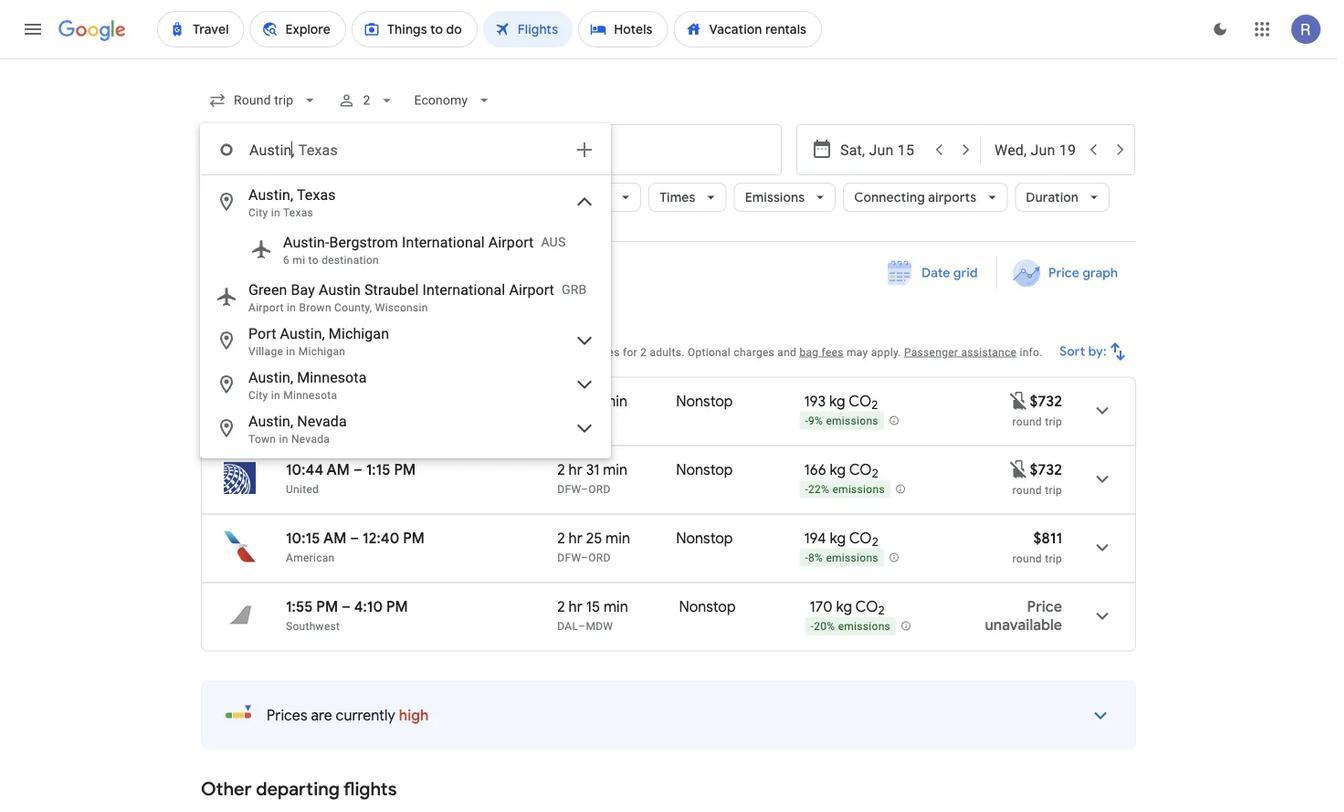 Task type: describe. For each thing, give the bounding box(es) containing it.
austin, for nevada
[[248, 412, 293, 430]]

date
[[922, 265, 951, 281]]

1 vertical spatial airport
[[509, 281, 554, 298]]

194 kg co 2
[[804, 529, 879, 550]]

1 ord from the top
[[588, 414, 611, 427]]

destination
[[322, 254, 379, 267]]

1:55 pm – 4:10 pm southwest
[[286, 597, 408, 633]]

-22% emissions
[[805, 483, 885, 496]]

Departure time: 10:44 AM. text field
[[286, 460, 350, 479]]

am for 10:15
[[323, 529, 347, 548]]

$811
[[1034, 529, 1062, 548]]

in for texas
[[271, 206, 280, 219]]

prices include required taxes + fees for 2 adults. optional charges and bag fees may apply. passenger assistance
[[437, 346, 1017, 359]]

assistance
[[961, 346, 1017, 359]]

Departure text field
[[840, 125, 924, 174]]

prices
[[269, 259, 307, 276]]

total duration 2 hr 25 min. element
[[557, 529, 676, 550]]

pm up "southwest"
[[316, 597, 338, 616]]

port austin, michigan option
[[201, 319, 610, 363]]

co for 170
[[856, 597, 878, 616]]

austin-
[[283, 233, 329, 251]]

732 US dollars text field
[[1030, 392, 1062, 411]]

date grid
[[922, 265, 978, 281]]

– inside 2 hr 15 min dal – mdw
[[578, 620, 586, 633]]

county,
[[334, 301, 372, 314]]

track prices
[[232, 259, 307, 276]]

kg for 170
[[836, 597, 852, 616]]

bay
[[291, 281, 315, 298]]

based
[[242, 346, 273, 359]]

round for 193
[[1013, 415, 1042, 428]]

bag fees button
[[800, 346, 844, 359]]

toggle nearby airports for austin, nevada image
[[574, 417, 596, 439]]

Departure time: 9:00 AM. text field
[[286, 392, 344, 411]]

pm for 12:40 pm
[[403, 529, 425, 548]]

pm for 4:10 pm
[[386, 597, 408, 616]]

min right toggle nearby airports for austin, minnesota "icon"
[[603, 392, 628, 411]]

732 US dollars text field
[[1030, 460, 1062, 479]]

31 for 166
[[586, 460, 600, 479]]

nonstop for 166
[[676, 460, 733, 479]]

currently
[[336, 706, 395, 725]]

2 button
[[330, 79, 403, 122]]

co for 166
[[849, 460, 872, 479]]

jun
[[338, 259, 360, 276]]

am for 10:44
[[327, 460, 350, 479]]

round for 166
[[1013, 484, 1042, 496]]

prices are currently high
[[267, 706, 429, 725]]

airports
[[928, 189, 977, 206]]

nonstop for 193
[[676, 392, 733, 411]]

origin, select multiple airports image
[[574, 139, 596, 161]]

6
[[283, 254, 290, 267]]

-20% emissions
[[811, 620, 891, 633]]

2 right for
[[640, 346, 647, 359]]

austin, minnesota option
[[201, 363, 610, 406]]

Arrival time: 12:40 PM. text field
[[363, 529, 425, 548]]

dfw for 12:40 pm
[[557, 551, 581, 564]]

co for 194
[[849, 529, 872, 548]]

taxes
[[558, 346, 585, 359]]

bergstrom
[[329, 233, 398, 251]]

other
[[201, 778, 252, 801]]

round inside $811 round trip
[[1013, 552, 1042, 565]]

– inside 10:44 am – 1:15 pm united
[[353, 460, 362, 479]]

american
[[286, 551, 335, 564]]

nonstop for 194
[[676, 529, 733, 548]]

co for 193
[[849, 392, 872, 411]]

Departure time: 1:55 PM. text field
[[286, 597, 338, 616]]

learn more about tracked prices image
[[310, 259, 327, 276]]

10:44
[[286, 460, 324, 479]]

mdw
[[586, 620, 613, 633]]

loading results progress bar
[[0, 58, 1337, 62]]

ord for 1:15 pm
[[588, 483, 611, 496]]

8%
[[808, 552, 823, 565]]

austin, texas city in texas
[[248, 186, 336, 219]]

filters
[[254, 189, 289, 206]]

graph
[[1083, 265, 1118, 281]]

2 inside 2 hr 25 min dfw – ord
[[557, 529, 565, 548]]

flight details. leaves dallas/fort worth international airport at 9:00 am on saturday, june 15 and arrives at o'hare international airport at 11:31 am on saturday, june 15. image
[[1081, 389, 1124, 433]]

may
[[847, 346, 868, 359]]

31 for 193
[[586, 392, 600, 411]]

emissions
[[745, 189, 805, 206]]

list box inside enter your origin dialog
[[201, 175, 610, 458]]

25
[[586, 529, 602, 548]]

city for austin, minnesota
[[248, 389, 268, 402]]

2 inside 193 kg co 2
[[872, 398, 878, 413]]

leaves dallas/fort worth international airport at 10:15 am on saturday, june 15 and arrives at o'hare international airport at 12:40 pm on saturday, june 15. element
[[286, 529, 425, 548]]

– inside 2 hr 25 min dfw – ord
[[581, 551, 588, 564]]

2 inside popup button
[[363, 93, 370, 108]]

port
[[248, 325, 276, 342]]

on
[[276, 346, 289, 359]]

to
[[308, 254, 319, 267]]

min for 12:40 pm
[[606, 529, 630, 548]]

date grid button
[[874, 257, 993, 290]]

‌, texas
[[292, 141, 338, 158]]

2 up 2 hr 25 min dfw – ord
[[557, 460, 565, 479]]

united inside 9:00 am united
[[286, 414, 319, 427]]

trip for 166
[[1045, 484, 1062, 496]]

193
[[804, 392, 826, 411]]

kg for 193
[[829, 392, 846, 411]]

price for price graph
[[1048, 265, 1079, 281]]

southwest
[[286, 620, 340, 633]]

flight details. leaves dallas/fort worth international airport at 10:44 am on saturday, june 15 and arrives at o'hare international airport at 1:15 pm on saturday, june 15. image
[[1081, 457, 1124, 501]]

austin, nevada town in nevada
[[248, 412, 347, 446]]

10:15
[[286, 529, 320, 548]]

1 hr from the top
[[569, 392, 583, 411]]

2 inside 194 kg co 2
[[872, 535, 879, 550]]

price for price
[[579, 189, 610, 206]]

toggle nearby airports for port austin, michigan image
[[574, 330, 596, 352]]

times
[[660, 189, 696, 206]]

166 kg co 2
[[804, 460, 879, 482]]

1 and from the left
[[320, 346, 339, 359]]

all
[[236, 189, 251, 206]]

for
[[623, 346, 638, 359]]

in for nevada
[[279, 433, 288, 446]]

- for 166
[[805, 483, 808, 496]]

sort by: button
[[1053, 330, 1136, 374]]

in inside port austin, michigan village in michigan
[[286, 345, 296, 358]]

20%
[[814, 620, 835, 633]]

charges
[[734, 346, 775, 359]]

Departure time: 10:15 AM. text field
[[286, 529, 347, 548]]

none search field containing ‌, texas
[[200, 79, 1136, 459]]

prices for prices are currently high
[[267, 706, 308, 725]]

price for price unavailable
[[1027, 597, 1062, 616]]

are
[[311, 706, 332, 725]]

2 inside 170 kg co 2
[[878, 603, 885, 619]]

flights for other departing flights
[[344, 778, 397, 801]]

sort by:
[[1060, 343, 1107, 360]]

1:15
[[366, 460, 391, 479]]

connecting airports button
[[843, 175, 1008, 219]]

$732 for 166
[[1030, 460, 1062, 479]]

Where else? text field
[[248, 128, 563, 172]]

2 hr 31 min dfw – ord for 193
[[557, 392, 628, 427]]

emissions for 170
[[838, 620, 891, 633]]

enter your origin dialog
[[200, 123, 611, 459]]

2 left toggle nearby airports for austin, minnesota "icon"
[[557, 392, 565, 411]]

connecting
[[854, 189, 925, 206]]

unavailable
[[985, 616, 1062, 634]]

duration button
[[1015, 175, 1110, 219]]

am for 9:00
[[321, 392, 344, 411]]

2 inside 2 hr 15 min dal – mdw
[[557, 597, 565, 616]]

emissions for 193
[[826, 415, 879, 428]]

more details image
[[1079, 694, 1123, 738]]

sort
[[1060, 343, 1086, 360]]

adults.
[[650, 346, 685, 359]]

green bay austin straubel international airport (grb) option
[[201, 275, 610, 319]]

toggle nearby airports for austin, minnesota image
[[574, 374, 596, 396]]

best
[[201, 318, 239, 341]]

toggle nearby airports for austin, texas image
[[574, 191, 596, 213]]

emissions button
[[734, 175, 836, 219]]

port austin, michigan village in michigan
[[248, 325, 389, 358]]

leaves dallas love field at 1:55 pm on saturday, june 15 and arrives at chicago midway international airport at 4:10 pm on saturday, june 15. element
[[286, 597, 408, 616]]

min for 1:15 pm
[[603, 460, 628, 479]]

required
[[513, 346, 555, 359]]

austin, minnesota city in minnesota
[[248, 369, 367, 402]]

wisconsin
[[375, 301, 428, 314]]

departing for other
[[256, 778, 340, 801]]

hr for 1:15 pm
[[569, 460, 583, 479]]

Return text field
[[995, 125, 1079, 174]]

trip inside $811 round trip
[[1045, 552, 1062, 565]]

price unavailable
[[985, 597, 1062, 634]]

811 US dollars text field
[[1034, 529, 1062, 548]]

12:40
[[363, 529, 399, 548]]

9:00
[[286, 392, 318, 411]]

1 vertical spatial minnesota
[[283, 389, 337, 402]]

10:15 am – 12:40 pm american
[[286, 529, 425, 564]]

airport inside austin-bergstrom international airport aus 6 mi to destination
[[489, 233, 534, 251]]

kg for 166
[[830, 460, 846, 479]]

main content containing best departing flights
[[201, 257, 1136, 809]]

total duration 2 hr 31 min. element for 193
[[557, 392, 676, 413]]



Task type: vqa. For each thing, say whether or not it's contained in the screenshot.
$732 associated with 166
yes



Task type: locate. For each thing, give the bounding box(es) containing it.
$732 down sort
[[1030, 392, 1062, 411]]

4:10
[[354, 597, 383, 616]]

price inside price popup button
[[579, 189, 610, 206]]

1 vertical spatial price
[[1048, 265, 1079, 281]]

departing for best
[[243, 318, 327, 341]]

texas for ‌, texas
[[298, 141, 338, 158]]

1 vertical spatial nevada
[[291, 433, 330, 446]]

0 vertical spatial city
[[248, 206, 268, 219]]

1 round from the top
[[1013, 415, 1042, 428]]

170
[[810, 597, 833, 616]]

nonstop flight. element for 194
[[676, 529, 733, 550]]

co up -22% emissions
[[849, 460, 872, 479]]

– down toggle nearby airports for austin, minnesota "icon"
[[581, 414, 588, 427]]

2 hr 31 min dfw – ord down +
[[557, 392, 628, 427]]

2 trip from the top
[[1045, 484, 1062, 496]]

in for minnesota
[[271, 389, 280, 402]]

194
[[804, 529, 826, 548]]

2 dfw from the top
[[557, 483, 581, 496]]

2 left 25
[[557, 529, 565, 548]]

hr inside 2 hr 15 min dal – mdw
[[569, 597, 583, 616]]

3 round from the top
[[1013, 552, 1042, 565]]

dfw
[[557, 414, 581, 427], [557, 483, 581, 496], [557, 551, 581, 564]]

total duration 2 hr 15 min. element
[[557, 597, 679, 619]]

pm inside 10:15 am – 12:40 pm american
[[403, 529, 425, 548]]

co inside the "166 kg co 2"
[[849, 460, 872, 479]]

all filters
[[236, 189, 289, 206]]

2 hr 15 min dal – mdw
[[557, 597, 628, 633]]

15 – 19,
[[363, 259, 404, 276]]

price
[[292, 346, 317, 359]]

flights down currently
[[344, 778, 397, 801]]

stops
[[322, 189, 356, 206]]

1:55
[[286, 597, 313, 616]]

pm for 1:15 pm
[[394, 460, 416, 479]]

1 horizontal spatial fees
[[822, 346, 844, 359]]

texas
[[298, 141, 338, 158], [297, 186, 336, 203], [283, 206, 313, 219]]

track
[[232, 259, 265, 276]]

fees
[[598, 346, 620, 359], [822, 346, 844, 359]]

passenger
[[904, 346, 958, 359]]

in
[[271, 206, 280, 219], [287, 301, 296, 314], [286, 345, 296, 358], [271, 389, 280, 402], [279, 433, 288, 446]]

ranked based on price and convenience
[[201, 346, 406, 359]]

city down all filters on the top of page
[[248, 206, 268, 219]]

connecting airports
[[854, 189, 977, 206]]

convenience
[[342, 346, 406, 359]]

– left 4:10 at the bottom left
[[342, 597, 351, 616]]

0 vertical spatial international
[[402, 233, 485, 251]]

0 horizontal spatial fees
[[598, 346, 620, 359]]

bag
[[800, 346, 819, 359]]

min inside 2 hr 15 min dal – mdw
[[604, 597, 628, 616]]

airport left grb
[[509, 281, 554, 298]]

pm right 4:10 at the bottom left
[[386, 597, 408, 616]]

mi
[[293, 254, 305, 267]]

co
[[849, 392, 872, 411], [849, 460, 872, 479], [849, 529, 872, 548], [856, 597, 878, 616]]

total duration 2 hr 31 min. element for 166
[[557, 460, 676, 482]]

dal
[[557, 620, 578, 633]]

pm right 12:40
[[403, 529, 425, 548]]

– up 25
[[581, 483, 588, 496]]

this price for this flight doesn't include overhead bin access. if you need a carry-on bag, use the bags filter to update prices. image
[[1008, 458, 1030, 480]]

nonstop flight. element
[[676, 392, 733, 413], [676, 460, 733, 482], [676, 529, 733, 550], [679, 597, 736, 619]]

2 and from the left
[[778, 346, 797, 359]]

best departing flights
[[201, 318, 384, 341]]

trip for 193
[[1045, 415, 1062, 428]]

international inside green bay austin straubel international airport grb airport in brown county, wisconsin
[[423, 281, 505, 298]]

round trip down $732 text box
[[1013, 415, 1062, 428]]

grb
[[562, 282, 587, 297]]

am inside 10:15 am – 12:40 pm american
[[323, 529, 347, 548]]

0 vertical spatial price
[[579, 189, 610, 206]]

prices left are
[[267, 706, 308, 725]]

- for 194
[[805, 552, 808, 565]]

2 total duration 2 hr 31 min. element from the top
[[557, 460, 676, 482]]

31 down toggle nearby airports for austin, nevada icon
[[586, 460, 600, 479]]

emissions for 194
[[826, 552, 879, 565]]

airport left aus
[[489, 233, 534, 251]]

price left 'flight details. leaves dallas love field at 1:55 pm on saturday, june 15 and arrives at chicago midway international airport at 4:10 pm on saturday, june 15.' image
[[1027, 597, 1062, 616]]

prices
[[437, 346, 470, 359], [267, 706, 308, 725]]

united down the 10:44
[[286, 483, 319, 496]]

min
[[603, 392, 628, 411], [603, 460, 628, 479], [606, 529, 630, 548], [604, 597, 628, 616]]

round down 811 us dollars text field
[[1013, 552, 1042, 565]]

None text field
[[495, 124, 782, 175]]

0 vertical spatial texas
[[298, 141, 338, 158]]

0 vertical spatial 2 hr 31 min dfw – ord
[[557, 392, 628, 427]]

in down bay
[[287, 301, 296, 314]]

4 hr from the top
[[569, 597, 583, 616]]

1 vertical spatial 31
[[586, 460, 600, 479]]

ord for 12:40 pm
[[588, 551, 611, 564]]

2 $732 from the top
[[1030, 460, 1062, 479]]

1 vertical spatial dfw
[[557, 483, 581, 496]]

1 total duration 2 hr 31 min. element from the top
[[557, 392, 676, 413]]

2 vertical spatial texas
[[283, 206, 313, 219]]

in right town
[[279, 433, 288, 446]]

hr for 12:40 pm
[[569, 529, 583, 548]]

- for 193
[[805, 415, 808, 428]]

1 vertical spatial trip
[[1045, 484, 1062, 496]]

austin, texas option
[[201, 180, 610, 224]]

in down filters
[[271, 206, 280, 219]]

2 up -22% emissions
[[872, 466, 879, 482]]

round trip down $732 text field
[[1013, 484, 1062, 496]]

main content
[[201, 257, 1136, 809]]

price down origin, select multiple airports icon
[[579, 189, 610, 206]]

– left 1:15
[[353, 460, 362, 479]]

– down 25
[[581, 551, 588, 564]]

1 horizontal spatial prices
[[437, 346, 470, 359]]

in inside austin, minnesota city in minnesota
[[271, 389, 280, 402]]

- down 193
[[805, 415, 808, 428]]

texas right ‌,
[[298, 141, 338, 158]]

kg inside 193 kg co 2
[[829, 392, 846, 411]]

prices for prices include required taxes + fees for 2 adults. optional charges and bag fees may apply. passenger assistance
[[437, 346, 470, 359]]

dfw for 1:15 pm
[[557, 483, 581, 496]]

kg inside the "166 kg co 2"
[[830, 460, 846, 479]]

2 ord from the top
[[588, 483, 611, 496]]

round down this price for this flight doesn't include overhead bin access. if you need a carry-on bag, use the bags filter to update prices. icon
[[1013, 415, 1042, 428]]

2 inside the "166 kg co 2"
[[872, 466, 879, 482]]

list box
[[201, 175, 610, 458]]

2 hr 25 min dfw – ord
[[557, 529, 630, 564]]

total duration 2 hr 31 min. element down toggle nearby airports for austin, nevada icon
[[557, 460, 676, 482]]

price
[[579, 189, 610, 206], [1048, 265, 1079, 281], [1027, 597, 1062, 616]]

city down based
[[248, 389, 268, 402]]

minnesota
[[297, 369, 367, 386], [283, 389, 337, 402]]

trip down 811 us dollars text field
[[1045, 552, 1062, 565]]

departing up on
[[243, 318, 327, 341]]

trip down $732 text field
[[1045, 484, 1062, 496]]

None search field
[[200, 79, 1136, 459]]

am up the american
[[323, 529, 347, 548]]

austin, inside austin, texas city in texas
[[248, 186, 293, 203]]

- for 170
[[811, 620, 814, 633]]

kg up -9% emissions
[[829, 392, 846, 411]]

find the best price region
[[201, 257, 1136, 304]]

2 round from the top
[[1013, 484, 1042, 496]]

co inside 193 kg co 2
[[849, 392, 872, 411]]

+
[[588, 346, 595, 359]]

- down 170
[[811, 620, 814, 633]]

0 vertical spatial total duration 2 hr 31 min. element
[[557, 392, 676, 413]]

hr inside 2 hr 25 min dfw – ord
[[569, 529, 583, 548]]

leaves dallas/fort worth international airport at 10:44 am on saturday, june 15 and arrives at o'hare international airport at 1:15 pm on saturday, june 15. element
[[286, 460, 416, 479]]

airport
[[489, 233, 534, 251], [509, 281, 554, 298], [248, 301, 284, 314]]

3 trip from the top
[[1045, 552, 1062, 565]]

united inside 10:44 am – 1:15 pm united
[[286, 483, 319, 496]]

price left graph
[[1048, 265, 1079, 281]]

15
[[586, 597, 600, 616]]

2 up -20% emissions
[[878, 603, 885, 619]]

ord up 25
[[588, 483, 611, 496]]

in inside 'austin, nevada town in nevada'
[[279, 433, 288, 446]]

0 vertical spatial ord
[[588, 414, 611, 427]]

am inside 9:00 am united
[[321, 392, 344, 411]]

apply.
[[871, 346, 901, 359]]

texas for austin, texas city in texas
[[297, 186, 336, 203]]

0 horizontal spatial and
[[320, 346, 339, 359]]

united down 9:00
[[286, 414, 319, 427]]

prices left include
[[437, 346, 470, 359]]

min up the total duration 2 hr 25 min. element
[[603, 460, 628, 479]]

2 up -8% emissions in the bottom of the page
[[872, 535, 879, 550]]

departing right the other
[[256, 778, 340, 801]]

minnesota up 9:00 am text field
[[297, 369, 367, 386]]

price inside the price unavailable
[[1027, 597, 1062, 616]]

hr up toggle nearby airports for austin, nevada icon
[[569, 392, 583, 411]]

hr for 4:10 pm
[[569, 597, 583, 616]]

airport down green
[[248, 301, 284, 314]]

nonstop flight. element for 193
[[676, 392, 733, 413]]

grid
[[954, 265, 978, 281]]

2 up -9% emissions
[[872, 398, 878, 413]]

1 vertical spatial am
[[327, 460, 350, 479]]

dfw up 2 hr 25 min dfw – ord
[[557, 483, 581, 496]]

flight details. leaves dallas/fort worth international airport at 10:15 am on saturday, june 15 and arrives at o'hare international airport at 12:40 pm on saturday, june 15. image
[[1081, 526, 1124, 570]]

hr
[[569, 392, 583, 411], [569, 460, 583, 479], [569, 529, 583, 548], [569, 597, 583, 616]]

Arrival time: 4:10 PM. text field
[[354, 597, 408, 616]]

pm right 1:15
[[394, 460, 416, 479]]

170 kg co 2
[[810, 597, 885, 619]]

2 up where else? text field
[[363, 93, 370, 108]]

international inside austin-bergstrom international airport aus 6 mi to destination
[[402, 233, 485, 251]]

hr left 25
[[569, 529, 583, 548]]

2 vertical spatial trip
[[1045, 552, 1062, 565]]

2 hr 31 min dfw – ord for 166
[[557, 460, 628, 496]]

kg up -20% emissions
[[836, 597, 852, 616]]

in inside austin, texas city in texas
[[271, 206, 280, 219]]

nonstop flight. element for 170
[[679, 597, 736, 619]]

austin, for minnesota
[[248, 369, 293, 386]]

michigan up "convenience"
[[329, 325, 389, 342]]

2 31 from the top
[[586, 460, 600, 479]]

austin, inside 'austin, nevada town in nevada'
[[248, 412, 293, 430]]

austin,
[[248, 186, 293, 203], [280, 325, 325, 342], [248, 369, 293, 386], [248, 412, 293, 430]]

1 2 hr 31 min dfw – ord from the top
[[557, 392, 628, 427]]

1 vertical spatial prices
[[267, 706, 308, 725]]

kg up -8% emissions in the bottom of the page
[[830, 529, 846, 548]]

1 vertical spatial united
[[286, 483, 319, 496]]

1 dfw from the top
[[557, 414, 581, 427]]

city
[[248, 206, 268, 219], [248, 389, 268, 402]]

1 31 from the top
[[586, 392, 600, 411]]

0 vertical spatial $732
[[1030, 392, 1062, 411]]

0 vertical spatial minnesota
[[297, 369, 367, 386]]

price button
[[568, 175, 641, 219]]

emissions down 193 kg co 2
[[826, 415, 879, 428]]

1 trip from the top
[[1045, 415, 1062, 428]]

kg inside 170 kg co 2
[[836, 597, 852, 616]]

1 fees from the left
[[598, 346, 620, 359]]

1 vertical spatial round trip
[[1013, 484, 1062, 496]]

flights
[[331, 318, 384, 341], [344, 778, 397, 801]]

min right 25
[[606, 529, 630, 548]]

co up -9% emissions
[[849, 392, 872, 411]]

-8% emissions
[[805, 552, 879, 565]]

– inside 1:55 pm – 4:10 pm southwest
[[342, 597, 351, 616]]

in down best departing flights
[[286, 345, 296, 358]]

1 city from the top
[[248, 206, 268, 219]]

3 ord from the top
[[588, 551, 611, 564]]

round
[[1013, 415, 1042, 428], [1013, 484, 1042, 496], [1013, 552, 1042, 565]]

2 city from the top
[[248, 389, 268, 402]]

0 vertical spatial michigan
[[329, 325, 389, 342]]

0 vertical spatial departing
[[243, 318, 327, 341]]

$732 for 193
[[1030, 392, 1062, 411]]

dfw down the total duration 2 hr 25 min. element
[[557, 551, 581, 564]]

10:44 am – 1:15 pm united
[[286, 460, 416, 496]]

kg inside 194 kg co 2
[[830, 529, 846, 548]]

2 hr 31 min dfw – ord down toggle nearby airports for austin, nevada icon
[[557, 460, 628, 496]]

1 vertical spatial round
[[1013, 484, 1042, 496]]

9%
[[808, 415, 823, 428]]

2 vertical spatial am
[[323, 529, 347, 548]]

emissions down the "166 kg co 2"
[[833, 483, 885, 496]]

by:
[[1089, 343, 1107, 360]]

village
[[248, 345, 283, 358]]

0 vertical spatial 31
[[586, 392, 600, 411]]

kg
[[829, 392, 846, 411], [830, 460, 846, 479], [830, 529, 846, 548], [836, 597, 852, 616]]

nevada down 9:00 am united
[[291, 433, 330, 446]]

nevada
[[297, 412, 347, 430], [291, 433, 330, 446]]

193 kg co 2
[[804, 392, 878, 413]]

am right 9:00
[[321, 392, 344, 411]]

international up 2024
[[402, 233, 485, 251]]

‌,
[[292, 141, 295, 158]]

1 vertical spatial 2 hr 31 min dfw – ord
[[557, 460, 628, 496]]

flights for best departing flights
[[331, 318, 384, 341]]

ord down toggle nearby airports for austin, minnesota "icon"
[[588, 414, 611, 427]]

0 vertical spatial nevada
[[297, 412, 347, 430]]

trip down $732 text box
[[1045, 415, 1062, 428]]

texas up austin-
[[283, 206, 313, 219]]

2 vertical spatial round
[[1013, 552, 1042, 565]]

- down 194
[[805, 552, 808, 565]]

2 vertical spatial price
[[1027, 597, 1062, 616]]

co inside 170 kg co 2
[[856, 597, 878, 616]]

total duration 2 hr 31 min. element up toggle nearby airports for austin, nevada icon
[[557, 392, 676, 413]]

1 vertical spatial international
[[423, 281, 505, 298]]

2 united from the top
[[286, 483, 319, 496]]

straubel
[[364, 281, 419, 298]]

1 vertical spatial departing
[[256, 778, 340, 801]]

nevada down 9:00 am text field
[[297, 412, 347, 430]]

$732 left flight details. leaves dallas/fort worth international airport at 10:44 am on saturday, june 15 and arrives at o'hare international airport at 1:15 pm on saturday, june 15. "image" on the bottom right of the page
[[1030, 460, 1062, 479]]

0 vertical spatial united
[[286, 414, 319, 427]]

list box containing austin, texas
[[201, 175, 610, 458]]

0 horizontal spatial prices
[[267, 706, 308, 725]]

emissions for 166
[[833, 483, 885, 496]]

1 vertical spatial city
[[248, 389, 268, 402]]

1 united from the top
[[286, 414, 319, 427]]

hr down toggle nearby airports for austin, nevada icon
[[569, 460, 583, 479]]

– left 12:40
[[350, 529, 359, 548]]

nonstop flight. element for 166
[[676, 460, 733, 482]]

round trip for 166
[[1013, 484, 1062, 496]]

city for austin, texas
[[248, 206, 268, 219]]

city inside austin, texas city in texas
[[248, 206, 268, 219]]

2 round trip from the top
[[1013, 484, 1062, 496]]

am inside 10:44 am – 1:15 pm united
[[327, 460, 350, 479]]

2 hr from the top
[[569, 460, 583, 479]]

0 vertical spatial round
[[1013, 415, 1042, 428]]

kg up -22% emissions
[[830, 460, 846, 479]]

1 vertical spatial texas
[[297, 186, 336, 203]]

minnesota up 'austin, nevada town in nevada'
[[283, 389, 337, 402]]

high
[[399, 706, 429, 725]]

price inside price graph "button"
[[1048, 265, 1079, 281]]

and left bag
[[778, 346, 797, 359]]

- down '166'
[[805, 483, 808, 496]]

stops button
[[311, 183, 387, 212]]

this price for this flight doesn't include overhead bin access. if you need a carry-on bag, use the bags filter to update prices. image
[[1008, 390, 1030, 412]]

austin, for texas
[[248, 186, 293, 203]]

change appearance image
[[1198, 7, 1242, 51]]

– down total duration 2 hr 15 min. element
[[578, 620, 586, 633]]

in inside green bay austin straubel international airport grb airport in brown county, wisconsin
[[287, 301, 296, 314]]

min for 4:10 pm
[[604, 597, 628, 616]]

austin, nevada option
[[201, 406, 610, 450]]

1 vertical spatial $732
[[1030, 460, 1062, 479]]

0 vertical spatial am
[[321, 392, 344, 411]]

1 $732 from the top
[[1030, 392, 1062, 411]]

2 fees from the left
[[822, 346, 844, 359]]

green
[[248, 281, 287, 298]]

hr left 15
[[569, 597, 583, 616]]

town
[[248, 433, 276, 446]]

3 hr from the top
[[569, 529, 583, 548]]

1 vertical spatial ord
[[588, 483, 611, 496]]

total duration 2 hr 31 min. element
[[557, 392, 676, 413], [557, 460, 676, 482]]

0 vertical spatial round trip
[[1013, 415, 1062, 428]]

1 horizontal spatial and
[[778, 346, 797, 359]]

round trip for 193
[[1013, 415, 1062, 428]]

0 vertical spatial flights
[[331, 318, 384, 341]]

1 vertical spatial total duration 2 hr 31 min. element
[[557, 460, 676, 482]]

2 2 hr 31 min dfw – ord from the top
[[557, 460, 628, 496]]

michigan up austin, minnesota city in minnesota
[[298, 345, 346, 358]]

optional
[[688, 346, 731, 359]]

city inside austin, minnesota city in minnesota
[[248, 389, 268, 402]]

–
[[581, 414, 588, 427], [353, 460, 362, 479], [581, 483, 588, 496], [350, 529, 359, 548], [581, 551, 588, 564], [342, 597, 351, 616], [578, 620, 586, 633]]

dfw down toggle nearby airports for austin, minnesota "icon"
[[557, 414, 581, 427]]

austin-bergstrom international airport aus 6 mi to destination
[[283, 233, 566, 267]]

min inside 2 hr 25 min dfw – ord
[[606, 529, 630, 548]]

2 vertical spatial dfw
[[557, 551, 581, 564]]

0 vertical spatial prices
[[437, 346, 470, 359]]

2 vertical spatial airport
[[248, 301, 284, 314]]

0 vertical spatial airport
[[489, 233, 534, 251]]

flight details. leaves dallas love field at 1:55 pm on saturday, june 15 and arrives at chicago midway international airport at 4:10 pm on saturday, june 15. image
[[1081, 594, 1124, 638]]

2
[[363, 93, 370, 108], [640, 346, 647, 359], [557, 392, 565, 411], [872, 398, 878, 413], [557, 460, 565, 479], [872, 466, 879, 482], [557, 529, 565, 548], [872, 535, 879, 550], [557, 597, 565, 616], [878, 603, 885, 619]]

2 up dal
[[557, 597, 565, 616]]

– inside 10:15 am – 12:40 pm american
[[350, 529, 359, 548]]

kg for 194
[[830, 529, 846, 548]]

0 vertical spatial dfw
[[557, 414, 581, 427]]

in left 9:00
[[271, 389, 280, 402]]

emissions
[[826, 415, 879, 428], [833, 483, 885, 496], [826, 552, 879, 565], [838, 620, 891, 633]]

austin, inside austin, minnesota city in minnesota
[[248, 369, 293, 386]]

1 vertical spatial flights
[[344, 778, 397, 801]]

brown
[[299, 301, 331, 314]]

166
[[804, 460, 826, 479]]

1 round trip from the top
[[1013, 415, 1062, 428]]

aus
[[541, 234, 566, 249]]

$811 round trip
[[1013, 529, 1062, 565]]

am
[[321, 392, 344, 411], [327, 460, 350, 479], [323, 529, 347, 548]]

nonstop for 170
[[679, 597, 736, 616]]

fees right +
[[598, 346, 620, 359]]

0 vertical spatial trip
[[1045, 415, 1062, 428]]

co up -8% emissions in the bottom of the page
[[849, 529, 872, 548]]

main menu image
[[22, 18, 44, 40]]

None field
[[201, 84, 326, 117], [407, 84, 501, 117], [201, 84, 326, 117], [407, 84, 501, 117]]

fees right bag
[[822, 346, 844, 359]]

flights down county,
[[331, 318, 384, 341]]

round trip
[[1013, 415, 1062, 428], [1013, 484, 1062, 496]]

2 vertical spatial ord
[[588, 551, 611, 564]]

international down 2024
[[423, 281, 505, 298]]

austin-bergstrom international airport (aus) option
[[201, 224, 610, 275]]

emissions down 194 kg co 2
[[826, 552, 879, 565]]

texas down ‌, texas
[[297, 186, 336, 203]]

dfw inside 2 hr 25 min dfw – ord
[[557, 551, 581, 564]]

am right the 10:44
[[327, 460, 350, 479]]

co inside 194 kg co 2
[[849, 529, 872, 548]]

and right price
[[320, 346, 339, 359]]

passenger assistance button
[[904, 346, 1017, 359]]

Arrival time: 1:15 PM. text field
[[366, 460, 416, 479]]

-
[[805, 415, 808, 428], [805, 483, 808, 496], [805, 552, 808, 565], [811, 620, 814, 633]]

3 dfw from the top
[[557, 551, 581, 564]]

pm inside 10:44 am – 1:15 pm united
[[394, 460, 416, 479]]

1 vertical spatial michigan
[[298, 345, 346, 358]]

times button
[[649, 175, 727, 219]]

austin, inside port austin, michigan village in michigan
[[280, 325, 325, 342]]

round down this price for this flight doesn't include overhead bin access. if you need a carry-on bag, use the bags filter to update prices. image
[[1013, 484, 1042, 496]]

ord inside 2 hr 25 min dfw – ord
[[588, 551, 611, 564]]

green bay austin straubel international airport grb airport in brown county, wisconsin
[[248, 281, 587, 314]]



